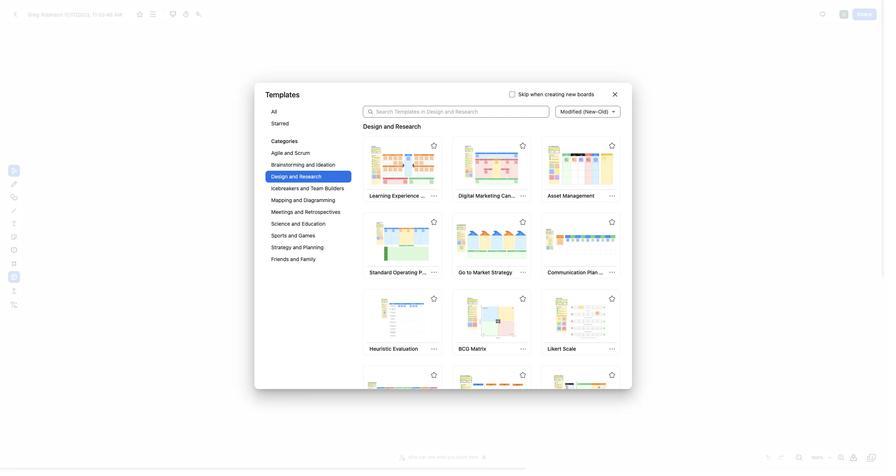 Task type: vqa. For each thing, say whether or not it's contained in the screenshot.
'PM' to the right
no



Task type: describe. For each thing, give the bounding box(es) containing it.
science and education
[[271, 221, 326, 227]]

go to market strategy button
[[456, 267, 515, 278]]

card for template go to market strategy element
[[452, 213, 531, 279]]

star this whiteboard image inside card for template problem statement map element
[[431, 372, 437, 378]]

can
[[419, 454, 426, 460]]

card for template bcg matrix element
[[452, 289, 531, 355]]

bcg matrix
[[459, 346, 486, 352]]

friends
[[271, 256, 289, 262]]

comment panel image
[[818, 10, 827, 19]]

star this whiteboard image for learning experience canvas
[[431, 143, 437, 149]]

friends and family
[[271, 256, 316, 262]]

design inside categories element
[[271, 173, 288, 180]]

likert scale
[[548, 346, 576, 352]]

creating
[[545, 91, 565, 97]]

scrum
[[295, 150, 310, 156]]

brainstorming and ideation
[[271, 162, 335, 168]]

who
[[408, 454, 418, 460]]

you
[[448, 454, 455, 460]]

meetings
[[271, 209, 293, 215]]

icebreakers and team builders
[[271, 185, 344, 191]]

card for template heuristic evaluation element
[[363, 289, 442, 355]]

timer image
[[181, 10, 190, 19]]

100 %
[[812, 455, 824, 460]]

matrix
[[471, 346, 486, 352]]

Document name text field
[[22, 8, 133, 20]]

card for template stakeholder mapping element
[[541, 366, 620, 432]]

strategy inside button
[[491, 269, 512, 275]]

mapping
[[271, 197, 292, 203]]

thumbnail for problem statement map image
[[368, 374, 438, 415]]

pages image
[[867, 453, 876, 462]]

bcg matrix button
[[456, 343, 489, 355]]

management
[[563, 193, 595, 199]]

laser image
[[194, 10, 203, 19]]

card for template asset management element
[[541, 136, 620, 202]]

science
[[271, 221, 290, 227]]

card for template outcome mapping element
[[452, 366, 531, 432]]

thumbnail for outcome mapping image
[[457, 374, 527, 415]]

star this whiteboard image inside card for template stakeholder mapping element
[[609, 372, 615, 378]]

retrospectives
[[305, 209, 340, 215]]

plan
[[587, 269, 598, 275]]

upload pdfs and images image
[[10, 287, 18, 295]]

ideation
[[316, 162, 335, 168]]

card for template digital marketing canvas element
[[452, 136, 531, 202]]

market
[[473, 269, 490, 275]]

when
[[530, 91, 543, 97]]

Search Templates in Design and Research text field
[[376, 106, 550, 118]]

zoom in image
[[837, 453, 846, 462]]

star this whiteboard image for digital marketing canvas
[[520, 143, 526, 149]]

card for template learning experience canvas element
[[363, 136, 442, 202]]

present image
[[168, 10, 177, 19]]

more options for bcg matrix image
[[521, 346, 526, 352]]

more options for go to market strategy image
[[521, 270, 526, 275]]

more options for communication plan template image
[[610, 270, 615, 275]]

likert scale button
[[545, 343, 579, 355]]

design and research element
[[363, 135, 622, 472]]

likert
[[548, 346, 562, 352]]

dashboard image
[[11, 10, 20, 19]]

card for template standard operating procedure element
[[363, 213, 444, 279]]

sports and games
[[271, 232, 315, 239]]

modified
[[561, 108, 582, 115]]

go
[[459, 269, 466, 275]]

more options for standard operating procedure image
[[432, 270, 437, 275]]

share button
[[853, 8, 877, 20]]

star this whiteboard image for go to market strategy
[[520, 219, 526, 225]]

modified (new-old) button
[[555, 100, 621, 124]]

0 vertical spatial design and research
[[363, 123, 421, 130]]

builders
[[325, 185, 344, 191]]

thumbnail for standard operating procedure image
[[368, 221, 438, 262]]

and inside status
[[384, 123, 394, 130]]

go to market strategy
[[459, 269, 512, 275]]



Task type: locate. For each thing, give the bounding box(es) containing it.
agile
[[271, 150, 283, 156]]

mapping and diagramming
[[271, 197, 335, 203]]

who can see what you share here button
[[398, 452, 480, 463]]

2 canvas from the left
[[501, 193, 519, 199]]

who can see what you share here
[[408, 454, 478, 460]]

1 horizontal spatial design
[[363, 123, 382, 130]]

100
[[812, 455, 819, 460]]

share
[[456, 454, 468, 460]]

what
[[436, 454, 446, 460]]

templates image
[[10, 273, 18, 281]]

strategy inside categories element
[[271, 244, 292, 250]]

sports
[[271, 232, 287, 239]]

strategy right market
[[491, 269, 512, 275]]

1 horizontal spatial research
[[396, 123, 421, 130]]

all
[[271, 108, 277, 115]]

design inside status
[[363, 123, 382, 130]]

1 vertical spatial design and research
[[271, 173, 322, 180]]

1 vertical spatial research
[[299, 173, 322, 180]]

marketing
[[476, 193, 500, 199]]

brainstorming
[[271, 162, 305, 168]]

0 vertical spatial research
[[396, 123, 421, 130]]

thumbnail for learning experience canvas image
[[368, 144, 438, 186]]

star this whiteboard image inside card for template communication plan template 'element'
[[609, 219, 615, 225]]

and
[[384, 123, 394, 130], [284, 150, 293, 156], [306, 162, 315, 168], [289, 173, 298, 180], [300, 185, 309, 191], [293, 197, 302, 203], [295, 209, 304, 215], [292, 221, 300, 227], [288, 232, 297, 239], [293, 244, 302, 250], [290, 256, 299, 262]]

strategy up friends
[[271, 244, 292, 250]]

research inside categories element
[[299, 173, 322, 180]]

card for template problem statement map element
[[363, 366, 442, 432]]

agile and scrum
[[271, 150, 310, 156]]

design and research status
[[363, 122, 421, 131]]

digital
[[459, 193, 474, 199]]

star this whiteboard image down more options for go to market strategy image
[[520, 296, 526, 302]]

digital marketing canvas button
[[456, 190, 519, 202]]

zoom out image
[[795, 453, 804, 462]]

design and research
[[363, 123, 421, 130], [271, 173, 322, 180]]

0 horizontal spatial canvas
[[421, 193, 438, 199]]

1 canvas from the left
[[421, 193, 438, 199]]

more options for heuristic evaluation image
[[432, 346, 437, 352]]

learning experience canvas
[[370, 193, 438, 199]]

learning experience canvas button
[[367, 190, 438, 202]]

star this whiteboard image down more options for communication plan template 'image' on the right
[[609, 296, 615, 302]]

star this whiteboard image for asset management
[[609, 143, 615, 149]]

heuristic evaluation button
[[367, 343, 421, 355]]

scale
[[563, 346, 576, 352]]

0 horizontal spatial research
[[299, 173, 322, 180]]

bcg
[[459, 346, 470, 352]]

star this whiteboard image inside the card for template outcome mapping 'element'
[[520, 372, 526, 378]]

categories element
[[265, 106, 351, 273]]

skip
[[519, 91, 529, 97]]

1 vertical spatial strategy
[[491, 269, 512, 275]]

more tools image
[[10, 301, 18, 309]]

star this whiteboard image for likert scale
[[609, 296, 615, 302]]

starred
[[271, 120, 289, 127]]

thumbnail for bcg matrix image
[[457, 297, 527, 339]]

communication plan template button
[[545, 267, 622, 278]]

0 vertical spatial strategy
[[271, 244, 292, 250]]

star this whiteboard image
[[136, 10, 144, 19], [431, 143, 437, 149], [520, 143, 526, 149], [609, 143, 615, 149], [431, 219, 437, 225], [520, 219, 526, 225], [609, 219, 615, 225], [431, 372, 437, 378], [609, 372, 615, 378]]

1 horizontal spatial canvas
[[501, 193, 519, 199]]

template
[[599, 269, 622, 275]]

more options for likert scale image
[[610, 346, 615, 352]]

more options for learning experience canvas image
[[432, 193, 437, 199]]

0 vertical spatial design
[[363, 123, 382, 130]]

0 horizontal spatial design
[[271, 173, 288, 180]]

asset
[[548, 193, 561, 199]]

more options image
[[148, 10, 157, 19]]

thumbnail for communication plan template image
[[546, 221, 616, 262]]

diagramming
[[304, 197, 335, 203]]

to
[[467, 269, 472, 275]]

0 horizontal spatial design and research
[[271, 173, 322, 180]]

star this whiteboard image for standard operating procedure
[[431, 219, 437, 225]]

standard operating procedure button
[[367, 267, 444, 278]]

planning
[[303, 244, 324, 250]]

heuristic evaluation
[[370, 346, 418, 352]]

star this whiteboard image inside card for template likert scale element
[[609, 296, 615, 302]]

new
[[566, 91, 576, 97]]

here
[[469, 454, 478, 460]]

canvas
[[421, 193, 438, 199], [501, 193, 519, 199]]

icebreakers
[[271, 185, 299, 191]]

categories
[[271, 138, 298, 144]]

thumbnail for go to market strategy image
[[457, 221, 527, 262]]

star this whiteboard image inside the card for template bcg matrix element
[[520, 296, 526, 302]]

templates
[[265, 90, 300, 99]]

team
[[311, 185, 324, 191]]

thumbnail for stakeholder mapping image
[[546, 374, 616, 415]]

see
[[428, 454, 435, 460]]

star this whiteboard image for communication plan template
[[609, 219, 615, 225]]

boards
[[578, 91, 594, 97]]

games
[[299, 232, 315, 239]]

design
[[363, 123, 382, 130], [271, 173, 288, 180]]

share
[[857, 11, 872, 17]]

thumbnail for likert scale image
[[546, 297, 616, 339]]

old)
[[598, 108, 609, 115]]

canvas right experience
[[421, 193, 438, 199]]

operating
[[393, 269, 418, 275]]

star this whiteboard image for bcg matrix
[[520, 296, 526, 302]]

%
[[819, 455, 824, 460]]

thumbnail for digital marketing canvas image
[[457, 144, 527, 186]]

0 horizontal spatial strategy
[[271, 244, 292, 250]]

1 horizontal spatial design and research
[[363, 123, 421, 130]]

(new-
[[583, 108, 598, 115]]

strategy
[[271, 244, 292, 250], [491, 269, 512, 275]]

asset management button
[[545, 190, 598, 202]]

evaluation
[[393, 346, 418, 352]]

meetings and retrospectives
[[271, 209, 340, 215]]

card for template communication plan template element
[[541, 213, 622, 279]]

education
[[302, 221, 326, 227]]

card for template likert scale element
[[541, 289, 620, 355]]

communication plan template
[[548, 269, 622, 275]]

canvas for learning experience canvas
[[421, 193, 438, 199]]

digital marketing canvas
[[459, 193, 519, 199]]

communication
[[548, 269, 586, 275]]

thumbnail for asset management image
[[546, 144, 616, 186]]

more options for asset management image
[[610, 193, 615, 199]]

1 horizontal spatial strategy
[[491, 269, 512, 275]]

thumbnail for heuristic evaluation image
[[368, 297, 438, 339]]

research inside status
[[396, 123, 421, 130]]

asset management
[[548, 193, 595, 199]]

design and research inside categories element
[[271, 173, 322, 180]]

1 vertical spatial design
[[271, 173, 288, 180]]

star this whiteboard image for heuristic evaluation
[[431, 296, 437, 302]]

standard operating procedure
[[370, 269, 444, 275]]

learning
[[370, 193, 391, 199]]

heuristic
[[370, 346, 392, 352]]

experience
[[392, 193, 419, 199]]

family
[[301, 256, 316, 262]]

star this whiteboard image down more options for bcg matrix image
[[520, 372, 526, 378]]

star this whiteboard image down the more options for standard operating procedure image
[[431, 296, 437, 302]]

strategy and planning
[[271, 244, 324, 250]]

standard
[[370, 269, 392, 275]]

procedure
[[419, 269, 444, 275]]

canvas for digital marketing canvas
[[501, 193, 519, 199]]

research
[[396, 123, 421, 130], [299, 173, 322, 180]]

more options for digital marketing canvas image
[[521, 193, 526, 199]]

modified (new-old)
[[561, 108, 609, 115]]

skip when creating new boards
[[519, 91, 594, 97]]

canvas left more options for digital marketing canvas image
[[501, 193, 519, 199]]

star this whiteboard image inside card for template heuristic evaluation element
[[431, 296, 437, 302]]

star this whiteboard image
[[431, 296, 437, 302], [520, 296, 526, 302], [609, 296, 615, 302], [520, 372, 526, 378]]



